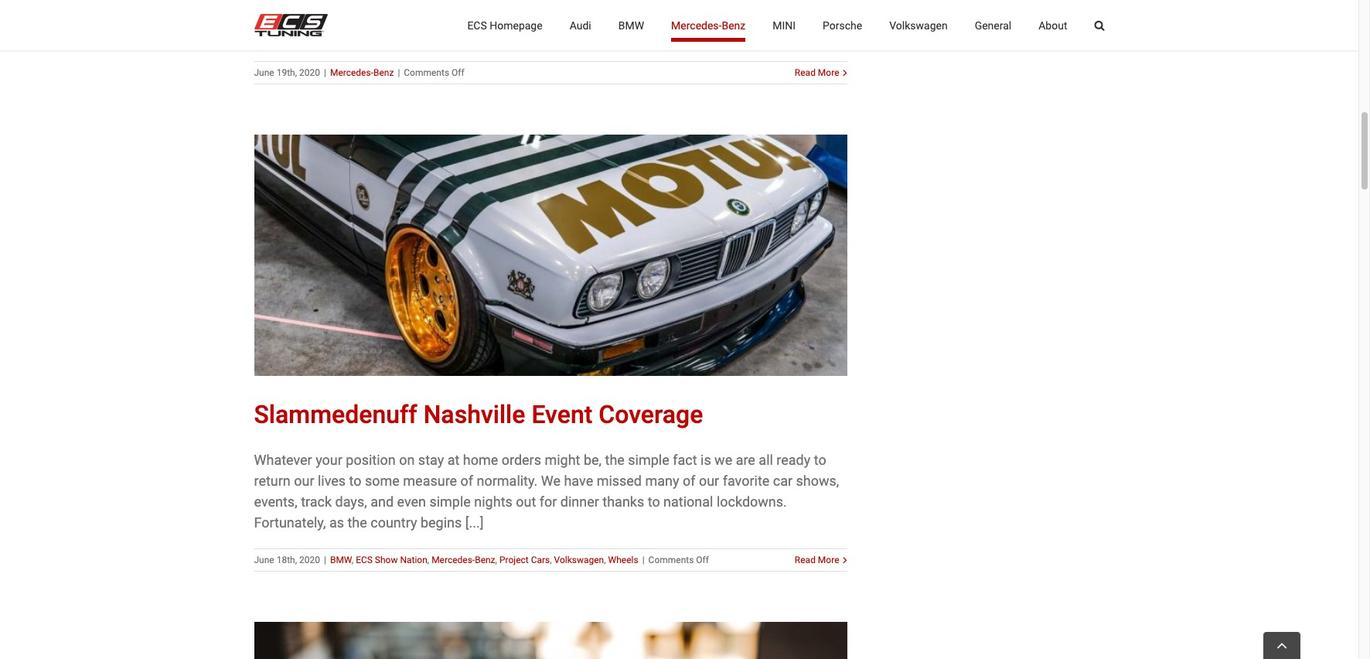 Task type: describe. For each thing, give the bounding box(es) containing it.
ecs homepage link
[[468, 0, 543, 50]]

2 , from the left
[[428, 554, 429, 565]]

1 horizontal spatial ecs
[[468, 19, 487, 31]]

your
[[316, 451, 343, 468]]

2 of from the left
[[683, 472, 696, 489]]

nights
[[474, 493, 513, 509]]

read for june 19th, 2020 | mercedes-benz | comments off
[[795, 67, 816, 78]]

bmw link for ecs show nation link
[[330, 554, 352, 565]]

bmw link for mini link
[[619, 0, 644, 50]]

ready
[[777, 451, 811, 468]]

0 horizontal spatial bmw
[[330, 554, 352, 565]]

return
[[254, 472, 291, 489]]

1 horizontal spatial to
[[648, 493, 660, 509]]

are
[[736, 451, 756, 468]]

mini
[[773, 19, 796, 31]]

orders
[[502, 451, 542, 468]]

even
[[397, 493, 426, 509]]

country
[[371, 514, 417, 530]]

national
[[664, 493, 714, 509]]

shows,
[[796, 472, 840, 489]]

begins
[[421, 514, 462, 530]]

as
[[329, 514, 344, 530]]

nation
[[400, 554, 428, 565]]

0 vertical spatial to
[[814, 451, 827, 468]]

position
[[346, 451, 396, 468]]

1 horizontal spatial benz
[[475, 554, 496, 565]]

1 our from the left
[[294, 472, 314, 489]]

0 vertical spatial comments
[[404, 67, 450, 78]]

all
[[759, 451, 774, 468]]

ecs show nation link
[[356, 554, 428, 565]]

homepage
[[490, 19, 543, 31]]

porsche
[[823, 19, 863, 31]]

june 18th, 2020 | bmw , ecs show nation , mercedes-benz , project cars , volkswagen , wheels | comments off
[[254, 554, 709, 565]]

0 horizontal spatial volkswagen
[[554, 554, 604, 565]]

whatever
[[254, 451, 312, 468]]

project
[[500, 554, 529, 565]]

read more for ,
[[795, 554, 840, 565]]

5 , from the left
[[604, 554, 606, 565]]

1 vertical spatial benz
[[374, 67, 394, 78]]

on
[[399, 451, 415, 468]]

1 vertical spatial comments
[[649, 554, 694, 565]]

normality.
[[477, 472, 538, 489]]

slammedenuff nashville event coverage
[[254, 400, 704, 429]]

2020 for 19th,
[[299, 67, 320, 78]]

might
[[545, 451, 581, 468]]

0 vertical spatial volkswagen link
[[890, 0, 948, 50]]

thanks
[[603, 493, 645, 509]]

read more for june 19th, 2020 | mercedes-benz | comments off
[[795, 67, 840, 78]]

slammedenuff nashville event coverage image
[[254, 134, 847, 376]]

june for june 19th, 2020 | mercedes-benz | comments off
[[254, 67, 274, 78]]

track
[[301, 493, 332, 509]]

1 horizontal spatial simple
[[628, 451, 670, 468]]

1 of from the left
[[461, 472, 474, 489]]

slammedenuff nashville event coverage link
[[254, 400, 704, 429]]

some
[[365, 472, 400, 489]]

and
[[371, 493, 394, 509]]

event
[[532, 400, 593, 429]]

0 horizontal spatial the
[[348, 514, 367, 530]]

dinner
[[561, 493, 599, 509]]

stay
[[418, 451, 444, 468]]

0 horizontal spatial mercedes-benz link
[[330, 67, 394, 78]]

1 horizontal spatial mercedes-benz link
[[432, 554, 496, 565]]

audi link
[[570, 0, 592, 50]]

1 vertical spatial simple
[[430, 493, 471, 509]]

0 vertical spatial volkswagen
[[890, 19, 948, 31]]

june for june 18th, 2020 | bmw , ecs show nation , mercedes-benz , project cars , volkswagen , wheels | comments off
[[254, 554, 274, 565]]

0 horizontal spatial to
[[349, 472, 362, 489]]

wheels
[[608, 554, 639, 565]]

nashville
[[424, 400, 526, 429]]

2 horizontal spatial mercedes-
[[672, 19, 722, 31]]

4 , from the left
[[550, 554, 552, 565]]

cars
[[531, 554, 550, 565]]

about link
[[1039, 0, 1068, 50]]

whatever your position on stay at home orders might be, the simple fact is we are all ready to return our lives to some measure of normality. we have missed many of our favorite car shows, events, track days, and even simple nights out for dinner thanks to national lockdowns. fortunately, as the country begins [...]
[[254, 451, 840, 530]]



Task type: locate. For each thing, give the bounding box(es) containing it.
2 vertical spatial benz
[[475, 554, 496, 565]]

1 2020 from the top
[[299, 67, 320, 78]]

our
[[294, 472, 314, 489], [699, 472, 720, 489]]

many
[[646, 472, 680, 489]]

0 horizontal spatial ecs
[[356, 554, 373, 565]]

coverage
[[599, 400, 704, 429]]

0 horizontal spatial our
[[294, 472, 314, 489]]

2020
[[299, 67, 320, 78], [299, 554, 320, 565]]

more
[[818, 67, 840, 78], [818, 554, 840, 565]]

1 read more link from the top
[[795, 66, 840, 79]]

is
[[701, 451, 711, 468]]

we
[[541, 472, 561, 489]]

comments
[[404, 67, 450, 78], [649, 554, 694, 565]]

0 vertical spatial 2020
[[299, 67, 320, 78]]

1 horizontal spatial comments
[[649, 554, 694, 565]]

1 horizontal spatial our
[[699, 472, 720, 489]]

0 horizontal spatial bmw link
[[330, 554, 352, 565]]

of down the home
[[461, 472, 474, 489]]

slammedenuff
[[254, 400, 417, 429]]

simple up many
[[628, 451, 670, 468]]

1 vertical spatial volkswagen link
[[554, 554, 604, 565]]

2020 right 19th, on the left
[[299, 67, 320, 78]]

1 june from the top
[[254, 67, 274, 78]]

read more link for ,
[[795, 553, 840, 567]]

should you eat in your car? image
[[254, 622, 847, 659]]

show
[[375, 554, 398, 565]]

bmw right audi
[[619, 19, 644, 31]]

bmw
[[619, 19, 644, 31], [330, 554, 352, 565]]

mini link
[[773, 0, 796, 50]]

1 vertical spatial mercedes-
[[330, 67, 374, 78]]

2 read more link from the top
[[795, 553, 840, 567]]

|
[[324, 67, 326, 78], [398, 67, 400, 78], [324, 554, 326, 565], [643, 554, 645, 565]]

project cars link
[[500, 554, 550, 565]]

2 read more from the top
[[795, 554, 840, 565]]

1 , from the left
[[352, 554, 354, 565]]

0 vertical spatial the
[[605, 451, 625, 468]]

lockdowns.
[[717, 493, 787, 509]]

0 vertical spatial ecs
[[468, 19, 487, 31]]

2 horizontal spatial benz
[[722, 19, 746, 31]]

1 horizontal spatial bmw
[[619, 19, 644, 31]]

1 horizontal spatial of
[[683, 472, 696, 489]]

18th,
[[277, 554, 297, 565]]

home
[[463, 451, 498, 468]]

for
[[540, 493, 557, 509]]

read more link for june 19th, 2020 | mercedes-benz | comments off
[[795, 66, 840, 79]]

volkswagen link right cars in the left of the page
[[554, 554, 604, 565]]

2020 right 18th,
[[299, 554, 320, 565]]

1 vertical spatial to
[[349, 472, 362, 489]]

2 read from the top
[[795, 554, 816, 565]]

1 more from the top
[[818, 67, 840, 78]]

fortunately,
[[254, 514, 326, 530]]

, left show
[[352, 554, 354, 565]]

about
[[1039, 19, 1068, 31]]

bmw link
[[619, 0, 644, 50], [330, 554, 352, 565]]

mercedes-benz
[[672, 19, 746, 31]]

0 horizontal spatial simple
[[430, 493, 471, 509]]

bmw link down as
[[330, 554, 352, 565]]

19th,
[[277, 67, 297, 78]]

volkswagen right cars in the left of the page
[[554, 554, 604, 565]]

ecs
[[468, 19, 487, 31], [356, 554, 373, 565]]

2 vertical spatial mercedes-
[[432, 554, 475, 565]]

mercedes-benz link
[[672, 0, 746, 50], [330, 67, 394, 78], [432, 554, 496, 565]]

to up shows,
[[814, 451, 827, 468]]

2 vertical spatial to
[[648, 493, 660, 509]]

favorite
[[723, 472, 770, 489]]

missed
[[597, 472, 642, 489]]

more for june 19th, 2020 | mercedes-benz | comments off
[[818, 67, 840, 78]]

benz
[[722, 19, 746, 31], [374, 67, 394, 78], [475, 554, 496, 565]]

ecs left homepage
[[468, 19, 487, 31]]

1 horizontal spatial mercedes-
[[432, 554, 475, 565]]

1 horizontal spatial bmw link
[[619, 0, 644, 50]]

simple
[[628, 451, 670, 468], [430, 493, 471, 509]]

1 vertical spatial june
[[254, 554, 274, 565]]

0 horizontal spatial off
[[452, 67, 465, 78]]

have
[[564, 472, 593, 489]]

to
[[814, 451, 827, 468], [349, 472, 362, 489], [648, 493, 660, 509]]

,
[[352, 554, 354, 565], [428, 554, 429, 565], [496, 554, 497, 565], [550, 554, 552, 565], [604, 554, 606, 565]]

volkswagen
[[890, 19, 948, 31], [554, 554, 604, 565]]

june 19th, 2020 | mercedes-benz | comments off
[[254, 67, 465, 78]]

0 vertical spatial read more link
[[795, 66, 840, 79]]

porsche link
[[823, 0, 863, 50]]

events,
[[254, 493, 298, 509]]

1 vertical spatial read more
[[795, 554, 840, 565]]

0 horizontal spatial volkswagen link
[[554, 554, 604, 565]]

we
[[715, 451, 733, 468]]

2 horizontal spatial to
[[814, 451, 827, 468]]

off
[[452, 67, 465, 78], [696, 554, 709, 565]]

1 read more from the top
[[795, 67, 840, 78]]

the up 'missed'
[[605, 451, 625, 468]]

2 more from the top
[[818, 554, 840, 565]]

0 vertical spatial mercedes-benz link
[[672, 0, 746, 50]]

[...]
[[465, 514, 484, 530]]

0 vertical spatial benz
[[722, 19, 746, 31]]

lives
[[318, 472, 346, 489]]

, left wheels
[[604, 554, 606, 565]]

ecs homepage
[[468, 19, 543, 31]]

0 horizontal spatial benz
[[374, 67, 394, 78]]

1 horizontal spatial the
[[605, 451, 625, 468]]

0 vertical spatial june
[[254, 67, 274, 78]]

0 vertical spatial bmw
[[619, 19, 644, 31]]

simple up begins
[[430, 493, 471, 509]]

to up days, at left bottom
[[349, 472, 362, 489]]

0 vertical spatial bmw link
[[619, 0, 644, 50]]

of
[[461, 472, 474, 489], [683, 472, 696, 489]]

1 vertical spatial volkswagen
[[554, 554, 604, 565]]

audi
[[570, 19, 592, 31]]

1 vertical spatial read
[[795, 554, 816, 565]]

1 vertical spatial bmw link
[[330, 554, 352, 565]]

1 vertical spatial the
[[348, 514, 367, 530]]

volkswagen left general link
[[890, 19, 948, 31]]

wheels link
[[608, 554, 639, 565]]

mercedes-benz link right 19th, on the left
[[330, 67, 394, 78]]

more for ,
[[818, 554, 840, 565]]

1 horizontal spatial off
[[696, 554, 709, 565]]

june left 18th,
[[254, 554, 274, 565]]

be,
[[584, 451, 602, 468]]

car
[[773, 472, 793, 489]]

2 2020 from the top
[[299, 554, 320, 565]]

days,
[[335, 493, 367, 509]]

ecs tuning logo image
[[254, 14, 328, 36]]

general link
[[975, 0, 1012, 50]]

1 vertical spatial off
[[696, 554, 709, 565]]

1 horizontal spatial volkswagen link
[[890, 0, 948, 50]]

our up track at bottom
[[294, 472, 314, 489]]

0 horizontal spatial of
[[461, 472, 474, 489]]

2020 for 18th,
[[299, 554, 320, 565]]

1 vertical spatial bmw
[[330, 554, 352, 565]]

2 vertical spatial mercedes-benz link
[[432, 554, 496, 565]]

volkswagen link left general link
[[890, 0, 948, 50]]

the
[[605, 451, 625, 468], [348, 514, 367, 530]]

1 vertical spatial mercedes-benz link
[[330, 67, 394, 78]]

, left project
[[496, 554, 497, 565]]

at
[[448, 451, 460, 468]]

0 vertical spatial read
[[795, 67, 816, 78]]

mercedes-
[[672, 19, 722, 31], [330, 67, 374, 78], [432, 554, 475, 565]]

mercedes-benz link down [...]
[[432, 554, 496, 565]]

1 horizontal spatial volkswagen
[[890, 19, 948, 31]]

general
[[975, 19, 1012, 31]]

to down many
[[648, 493, 660, 509]]

, down begins
[[428, 554, 429, 565]]

0 horizontal spatial mercedes-
[[330, 67, 374, 78]]

2 horizontal spatial mercedes-benz link
[[672, 0, 746, 50]]

3 , from the left
[[496, 554, 497, 565]]

2 our from the left
[[699, 472, 720, 489]]

0 vertical spatial off
[[452, 67, 465, 78]]

fact
[[673, 451, 697, 468]]

june
[[254, 67, 274, 78], [254, 554, 274, 565]]

1 vertical spatial read more link
[[795, 553, 840, 567]]

0 vertical spatial more
[[818, 67, 840, 78]]

the right as
[[348, 514, 367, 530]]

, right project
[[550, 554, 552, 565]]

0 horizontal spatial comments
[[404, 67, 450, 78]]

out
[[516, 493, 536, 509]]

0 vertical spatial simple
[[628, 451, 670, 468]]

0 vertical spatial mercedes-
[[672, 19, 722, 31]]

measure
[[403, 472, 457, 489]]

read for ,
[[795, 554, 816, 565]]

bmw link right audi
[[619, 0, 644, 50]]

of up national
[[683, 472, 696, 489]]

1 read from the top
[[795, 67, 816, 78]]

bmw down as
[[330, 554, 352, 565]]

read
[[795, 67, 816, 78], [795, 554, 816, 565]]

ecs left show
[[356, 554, 373, 565]]

june left 19th, on the left
[[254, 67, 274, 78]]

1 vertical spatial more
[[818, 554, 840, 565]]

our down "is"
[[699, 472, 720, 489]]

1 vertical spatial 2020
[[299, 554, 320, 565]]

read more
[[795, 67, 840, 78], [795, 554, 840, 565]]

volkswagen link
[[890, 0, 948, 50], [554, 554, 604, 565]]

mercedes-benz link left mini
[[672, 0, 746, 50]]

read more link
[[795, 66, 840, 79], [795, 553, 840, 567]]

2 june from the top
[[254, 554, 274, 565]]

1 vertical spatial ecs
[[356, 554, 373, 565]]

0 vertical spatial read more
[[795, 67, 840, 78]]



Task type: vqa. For each thing, say whether or not it's contained in the screenshot.
harm at the top right of the page
no



